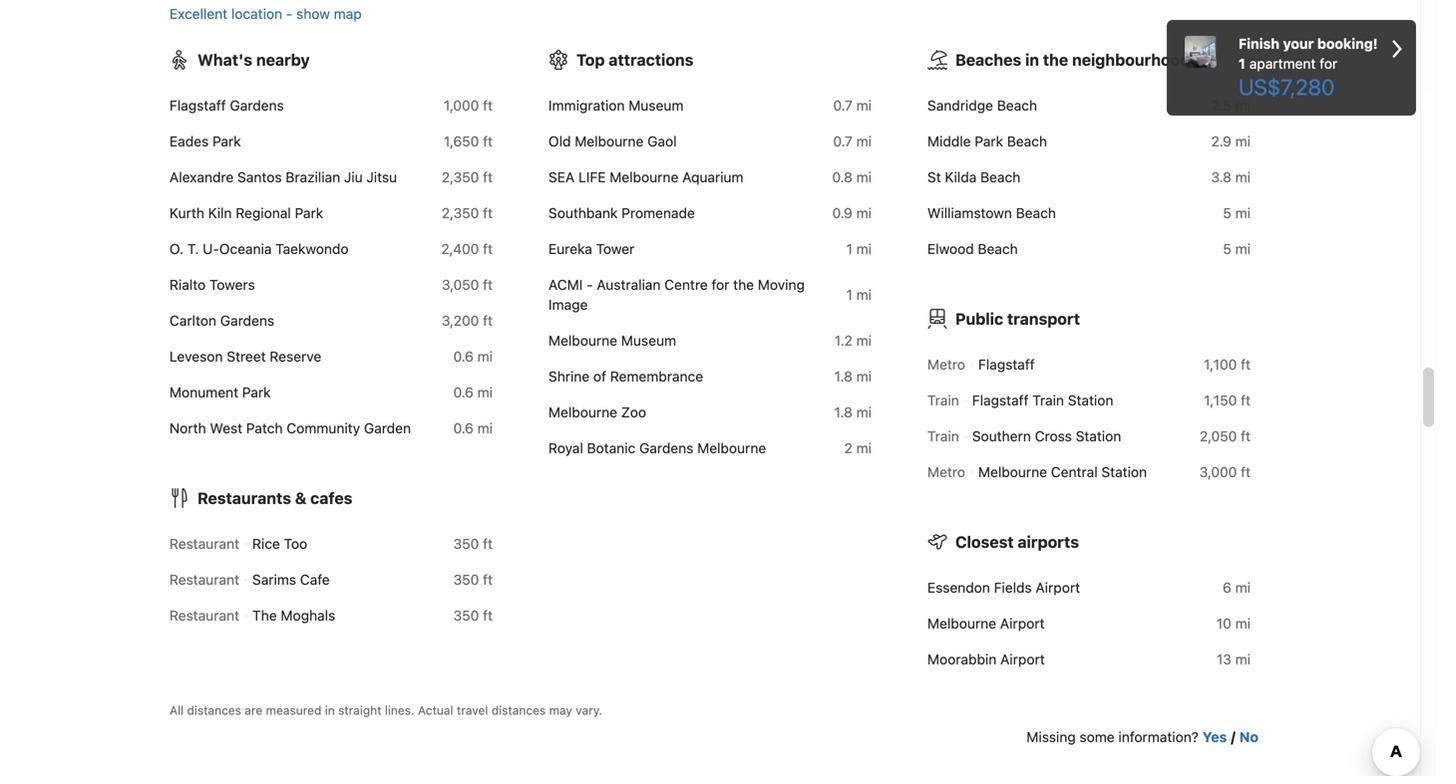 Task type: describe. For each thing, give the bounding box(es) containing it.
1 vertical spatial in
[[325, 704, 335, 718]]

station for melbourne central station
[[1101, 464, 1147, 481]]

2.5
[[1211, 97, 1231, 114]]

1 for eureka tower
[[846, 241, 853, 257]]

2 mi
[[844, 440, 872, 457]]

flagstaff gardens
[[170, 97, 284, 114]]

3,000 ft
[[1199, 464, 1251, 481]]

us$7,280
[[1239, 74, 1335, 100]]

2.9
[[1211, 133, 1231, 149]]

3,000
[[1199, 464, 1237, 481]]

finish your booking! 1 apartment for us$7,280
[[1239, 35, 1378, 100]]

mi for leveson street reserve
[[477, 348, 493, 365]]

6
[[1223, 580, 1231, 596]]

excellent
[[170, 5, 228, 22]]

1,000
[[444, 97, 479, 114]]

monument
[[170, 384, 238, 401]]

central
[[1051, 464, 1098, 481]]

beach for elwood
[[978, 241, 1018, 257]]

old melbourne gaol
[[548, 133, 677, 149]]

1 horizontal spatial the
[[1043, 50, 1068, 69]]

mi for essendon fields airport
[[1235, 580, 1251, 596]]

may
[[549, 704, 572, 718]]

3.8 mi
[[1211, 169, 1251, 185]]

350 for too
[[453, 536, 479, 552]]

0.8
[[832, 169, 853, 185]]

immigration
[[548, 97, 625, 114]]

3,050 ft
[[442, 277, 493, 293]]

travel
[[457, 704, 488, 718]]

1,150 ft
[[1204, 392, 1251, 409]]

essendon
[[927, 580, 990, 596]]

sea life melbourne aquarium
[[548, 169, 743, 185]]

middle park beach
[[927, 133, 1047, 149]]

australian
[[597, 277, 661, 293]]

no
[[1239, 729, 1259, 746]]

nearby
[[256, 50, 310, 69]]

lines.
[[385, 704, 414, 718]]

mi for eureka tower
[[856, 241, 872, 257]]

&
[[295, 489, 307, 508]]

2 vertical spatial gardens
[[639, 440, 693, 457]]

middle
[[927, 133, 971, 149]]

oceania
[[219, 241, 272, 257]]

5 mi for williamstown beach
[[1223, 205, 1251, 221]]

cafes
[[310, 489, 352, 508]]

airport for moorabbin airport
[[1000, 652, 1045, 668]]

southern cross station
[[972, 428, 1121, 445]]

closest airports
[[955, 533, 1079, 552]]

park for monument park
[[242, 384, 271, 401]]

6 mi
[[1223, 580, 1251, 596]]

eureka tower
[[548, 241, 635, 257]]

3,050
[[442, 277, 479, 293]]

1.8 for melbourne zoo
[[834, 404, 853, 421]]

u-
[[203, 241, 219, 257]]

show
[[296, 5, 330, 22]]

alexandre
[[170, 169, 234, 185]]

essendon fields airport
[[927, 580, 1080, 596]]

350 ft for the moghals
[[453, 608, 493, 624]]

excellent location - show map
[[170, 5, 362, 22]]

information?
[[1118, 729, 1199, 746]]

mi for old melbourne gaol
[[856, 133, 872, 149]]

mi for williamstown beach
[[1235, 205, 1251, 221]]

rialto towers
[[170, 277, 255, 293]]

0.7 for old melbourne gaol
[[833, 133, 853, 149]]

restaurants & cafes
[[197, 489, 352, 508]]

train for southern
[[927, 428, 959, 445]]

st
[[927, 169, 941, 185]]

map
[[334, 5, 362, 22]]

what's
[[197, 50, 252, 69]]

monument park
[[170, 384, 271, 401]]

st kilda beach
[[927, 169, 1020, 185]]

melbourne museum
[[548, 332, 676, 349]]

2,350 for kurth kiln regional park
[[442, 205, 479, 221]]

2.9 mi
[[1211, 133, 1251, 149]]

finish
[[1239, 35, 1280, 52]]

1.8 mi for shrine of remembrance
[[834, 368, 872, 385]]

mi for sandridge beach
[[1235, 97, 1251, 114]]

2,350 ft for kurth kiln regional park
[[442, 205, 493, 221]]

0.6 mi for patch
[[453, 420, 493, 437]]

beach for sandridge
[[997, 97, 1037, 114]]

mi for melbourne zoo
[[856, 404, 872, 421]]

rightchevron image
[[1392, 34, 1402, 64]]

350 for moghals
[[453, 608, 479, 624]]

train for flagstaff
[[927, 392, 959, 409]]

/
[[1231, 729, 1235, 746]]

2,350 ft for alexandre santos brazilian jiu jitsu
[[442, 169, 493, 185]]

1,650 ft
[[444, 133, 493, 149]]

image
[[548, 297, 588, 313]]

1.8 for shrine of remembrance
[[834, 368, 853, 385]]

350 ft for sarims cafe
[[453, 572, 493, 588]]

2 0.6 mi from the top
[[453, 384, 493, 401]]

mi for moorabbin airport
[[1235, 652, 1251, 668]]

the
[[252, 608, 277, 624]]

2,350 for alexandre santos brazilian jiu jitsu
[[442, 169, 479, 185]]

gardens for carlton gardens
[[220, 312, 274, 329]]

fields
[[994, 580, 1032, 596]]

carlton
[[170, 312, 216, 329]]

cross
[[1035, 428, 1072, 445]]

beaches in the neighbourhood
[[955, 50, 1190, 69]]

closest
[[955, 533, 1014, 552]]

moorabbin
[[927, 652, 997, 668]]

2,400
[[441, 241, 479, 257]]

restaurant for the moghals
[[170, 608, 239, 624]]

north west patch community garden
[[170, 420, 411, 437]]

acmi - australian centre for the moving image
[[548, 277, 805, 313]]

2,050 ft
[[1200, 428, 1251, 445]]

aquarium
[[682, 169, 743, 185]]

mi for sea life melbourne aquarium
[[856, 169, 872, 185]]

0.8 mi
[[832, 169, 872, 185]]

eureka
[[548, 241, 592, 257]]

what's nearby
[[197, 50, 310, 69]]

airport for melbourne airport
[[1000, 616, 1045, 632]]

0.7 for immigration museum
[[833, 97, 853, 114]]

patch
[[246, 420, 283, 437]]

o. t. u-oceania taekwondo
[[170, 241, 349, 257]]

life
[[578, 169, 606, 185]]

2,050
[[1200, 428, 1237, 445]]

yes
[[1203, 729, 1227, 746]]



Task type: locate. For each thing, give the bounding box(es) containing it.
1.8 mi down 1.2 mi
[[834, 368, 872, 385]]

2 5 mi from the top
[[1223, 241, 1251, 257]]

park for eades park
[[212, 133, 241, 149]]

royal
[[548, 440, 583, 457]]

mi for royal botanic gardens melbourne
[[856, 440, 872, 457]]

0 vertical spatial 2,350
[[442, 169, 479, 185]]

no button
[[1239, 728, 1259, 748]]

0 vertical spatial 0.7 mi
[[833, 97, 872, 114]]

in right 'beaches'
[[1025, 50, 1039, 69]]

0.9 mi
[[832, 205, 872, 221]]

1 vertical spatial 5
[[1223, 241, 1231, 257]]

1 0.6 mi from the top
[[453, 348, 493, 365]]

0 vertical spatial 1
[[1239, 55, 1246, 72]]

2 2,350 from the top
[[442, 205, 479, 221]]

0 horizontal spatial the
[[733, 277, 754, 293]]

2 vertical spatial 350
[[453, 608, 479, 624]]

0 vertical spatial the
[[1043, 50, 1068, 69]]

1 horizontal spatial distances
[[491, 704, 546, 718]]

2,350
[[442, 169, 479, 185], [442, 205, 479, 221]]

0 horizontal spatial for
[[712, 277, 729, 293]]

in
[[1025, 50, 1039, 69], [325, 704, 335, 718]]

williamstown
[[927, 205, 1012, 221]]

station up central
[[1076, 428, 1121, 445]]

0.6 for patch
[[453, 420, 474, 437]]

sea
[[548, 169, 575, 185]]

sarims
[[252, 572, 296, 588]]

1,150
[[1204, 392, 1237, 409]]

0 horizontal spatial -
[[286, 5, 293, 22]]

immigration museum
[[548, 97, 684, 114]]

melbourne central station
[[978, 464, 1147, 481]]

2,350 ft down 1,650 ft
[[442, 169, 493, 185]]

sandridge beach
[[927, 97, 1037, 114]]

1 1.8 from the top
[[834, 368, 853, 385]]

rice
[[252, 536, 280, 552]]

taekwondo
[[275, 241, 349, 257]]

attractions
[[609, 50, 694, 69]]

1 5 from the top
[[1223, 205, 1231, 221]]

0 vertical spatial 5
[[1223, 205, 1231, 221]]

restaurant left sarims
[[170, 572, 239, 588]]

1 vertical spatial 2,350 ft
[[442, 205, 493, 221]]

1 vertical spatial the
[[733, 277, 754, 293]]

0.6 for reserve
[[453, 348, 474, 365]]

2,350 ft up 2,400 ft
[[442, 205, 493, 221]]

1 0.7 mi from the top
[[833, 97, 872, 114]]

of
[[593, 368, 606, 385]]

2 restaurant from the top
[[170, 572, 239, 588]]

flagstaff for gardens
[[170, 97, 226, 114]]

train left 'southern'
[[927, 428, 959, 445]]

- inside acmi - australian centre for the moving image
[[587, 277, 593, 293]]

1 vertical spatial restaurant
[[170, 572, 239, 588]]

1 vertical spatial 1.8 mi
[[834, 404, 872, 421]]

flagstaff down public transport
[[978, 356, 1035, 373]]

0 vertical spatial station
[[1068, 392, 1113, 409]]

3 350 ft from the top
[[453, 608, 493, 624]]

- left show
[[286, 5, 293, 22]]

mi for southbank promenade
[[856, 205, 872, 221]]

jitsu
[[366, 169, 397, 185]]

station for southern cross station
[[1076, 428, 1121, 445]]

booking!
[[1317, 35, 1378, 52]]

the inside acmi - australian centre for the moving image
[[733, 277, 754, 293]]

1 vertical spatial airport
[[1000, 616, 1045, 632]]

williamstown beach
[[927, 205, 1056, 221]]

1 0.7 from the top
[[833, 97, 853, 114]]

flagstaff up eades park
[[170, 97, 226, 114]]

2 metro from the top
[[927, 464, 965, 481]]

1 vertical spatial 350
[[453, 572, 479, 588]]

the left moving
[[733, 277, 754, 293]]

0 vertical spatial 0.6 mi
[[453, 348, 493, 365]]

1 up 1.2 mi
[[846, 287, 853, 303]]

2 vertical spatial 1
[[846, 287, 853, 303]]

metro for flagstaff
[[927, 356, 965, 373]]

flagstaff for train
[[972, 392, 1029, 409]]

1 mi up 1.2 mi
[[846, 287, 872, 303]]

1.8 down 1.2
[[834, 368, 853, 385]]

1 5 mi from the top
[[1223, 205, 1251, 221]]

3 restaurant from the top
[[170, 608, 239, 624]]

1 vertical spatial museum
[[621, 332, 676, 349]]

museum for melbourne museum
[[621, 332, 676, 349]]

airport down melbourne airport
[[1000, 652, 1045, 668]]

southern
[[972, 428, 1031, 445]]

station right central
[[1101, 464, 1147, 481]]

botanic
[[587, 440, 636, 457]]

0 vertical spatial 1 mi
[[846, 241, 872, 257]]

3 350 from the top
[[453, 608, 479, 624]]

kurth
[[170, 205, 204, 221]]

1 horizontal spatial in
[[1025, 50, 1039, 69]]

southbank
[[548, 205, 618, 221]]

1,100
[[1204, 356, 1237, 373]]

350 for cafe
[[453, 572, 479, 588]]

5
[[1223, 205, 1231, 221], [1223, 241, 1231, 257]]

0 vertical spatial airport
[[1036, 580, 1080, 596]]

2 vertical spatial flagstaff
[[972, 392, 1029, 409]]

2 1.8 from the top
[[834, 404, 853, 421]]

jiu
[[344, 169, 363, 185]]

beach for williamstown
[[1016, 205, 1056, 221]]

mi for st kilda beach
[[1235, 169, 1251, 185]]

restaurants
[[197, 489, 291, 508]]

1,100 ft
[[1204, 356, 1251, 373]]

2 0.6 from the top
[[453, 384, 474, 401]]

2 2,350 ft from the top
[[442, 205, 493, 221]]

1.8 mi up 2
[[834, 404, 872, 421]]

0 horizontal spatial in
[[325, 704, 335, 718]]

2 0.7 from the top
[[833, 133, 853, 149]]

the right 'beaches'
[[1043, 50, 1068, 69]]

1 vertical spatial gardens
[[220, 312, 274, 329]]

0 vertical spatial metro
[[927, 356, 965, 373]]

0 vertical spatial 2,350 ft
[[442, 169, 493, 185]]

0 horizontal spatial distances
[[187, 704, 241, 718]]

1 vertical spatial metro
[[927, 464, 965, 481]]

station up cross
[[1068, 392, 1113, 409]]

metro up closest
[[927, 464, 965, 481]]

brazilian
[[286, 169, 340, 185]]

metro for melbourne central station
[[927, 464, 965, 481]]

restaurant for rice too
[[170, 536, 239, 552]]

1 vertical spatial 0.6 mi
[[453, 384, 493, 401]]

1 horizontal spatial -
[[587, 277, 593, 293]]

1 vertical spatial 1.8
[[834, 404, 853, 421]]

sandridge
[[927, 97, 993, 114]]

0.6
[[453, 348, 474, 365], [453, 384, 474, 401], [453, 420, 474, 437]]

neighbourhood
[[1072, 50, 1190, 69]]

13 mi
[[1217, 652, 1251, 668]]

park
[[212, 133, 241, 149], [975, 133, 1003, 149], [295, 205, 323, 221], [242, 384, 271, 401]]

sarims cafe
[[252, 572, 330, 588]]

1 vertical spatial 1 mi
[[846, 287, 872, 303]]

shrine of remembrance
[[548, 368, 703, 385]]

1.8 up 2
[[834, 404, 853, 421]]

kiln
[[208, 205, 232, 221]]

0 vertical spatial -
[[286, 5, 293, 22]]

leveson
[[170, 348, 223, 365]]

mi for monument park
[[477, 384, 493, 401]]

eades
[[170, 133, 209, 149]]

2,350 up 2,400 at the top left of page
[[442, 205, 479, 221]]

park down sandridge beach
[[975, 133, 1003, 149]]

park for middle park beach
[[975, 133, 1003, 149]]

top
[[576, 50, 605, 69]]

flagstaff up 'southern'
[[972, 392, 1029, 409]]

too
[[284, 536, 307, 552]]

restaurant down restaurants
[[170, 536, 239, 552]]

museum up the remembrance
[[621, 332, 676, 349]]

gardens down zoo
[[639, 440, 693, 457]]

1 mi down 0.9 mi
[[846, 241, 872, 257]]

in left the "straight"
[[325, 704, 335, 718]]

tower
[[596, 241, 635, 257]]

2 1 mi from the top
[[846, 287, 872, 303]]

alexandre santos brazilian jiu jitsu
[[170, 169, 397, 185]]

for right centre on the left top of the page
[[712, 277, 729, 293]]

3.8
[[1211, 169, 1231, 185]]

1 vertical spatial 0.7
[[833, 133, 853, 149]]

restaurant for sarims cafe
[[170, 572, 239, 588]]

metro
[[927, 356, 965, 373], [927, 464, 965, 481]]

1,650
[[444, 133, 479, 149]]

ft
[[483, 97, 493, 114], [483, 133, 493, 149], [483, 169, 493, 185], [483, 205, 493, 221], [483, 241, 493, 257], [483, 277, 493, 293], [483, 312, 493, 329], [1241, 356, 1251, 373], [1241, 392, 1251, 409], [1241, 428, 1251, 445], [1241, 464, 1251, 481], [483, 536, 493, 552], [483, 572, 493, 588], [483, 608, 493, 624]]

2 350 from the top
[[453, 572, 479, 588]]

gaol
[[647, 133, 677, 149]]

for inside acmi - australian centre for the moving image
[[712, 277, 729, 293]]

0.6 mi for reserve
[[453, 348, 493, 365]]

1 1 mi from the top
[[846, 241, 872, 257]]

5 for elwood beach
[[1223, 241, 1231, 257]]

2 distances from the left
[[491, 704, 546, 718]]

350
[[453, 536, 479, 552], [453, 572, 479, 588], [453, 608, 479, 624]]

park down flagstaff gardens
[[212, 133, 241, 149]]

zoo
[[621, 404, 646, 421]]

0.7 mi for old melbourne gaol
[[833, 133, 872, 149]]

distances
[[187, 704, 241, 718], [491, 704, 546, 718]]

2 350 ft from the top
[[453, 572, 493, 588]]

remembrance
[[610, 368, 703, 385]]

1 1.8 mi from the top
[[834, 368, 872, 385]]

1 vertical spatial 5 mi
[[1223, 241, 1251, 257]]

distances left may
[[491, 704, 546, 718]]

mi for melbourne museum
[[856, 332, 872, 349]]

t.
[[187, 241, 199, 257]]

1 0.6 from the top
[[453, 348, 474, 365]]

2
[[844, 440, 853, 457]]

station for flagstaff train station
[[1068, 392, 1113, 409]]

reserve
[[270, 348, 321, 365]]

train up southern cross station
[[1032, 392, 1064, 409]]

gardens up street
[[220, 312, 274, 329]]

2 0.7 mi from the top
[[833, 133, 872, 149]]

gardens for flagstaff gardens
[[230, 97, 284, 114]]

0 vertical spatial 5 mi
[[1223, 205, 1251, 221]]

1 metro from the top
[[927, 356, 965, 373]]

museum up gaol at the top
[[629, 97, 684, 114]]

gardens down what's nearby
[[230, 97, 284, 114]]

missing
[[1027, 729, 1076, 746]]

vary.
[[576, 704, 602, 718]]

- right acmi
[[587, 277, 593, 293]]

1 distances from the left
[[187, 704, 241, 718]]

0 vertical spatial in
[[1025, 50, 1039, 69]]

public transport
[[955, 309, 1080, 328]]

park up taekwondo
[[295, 205, 323, 221]]

0 vertical spatial restaurant
[[170, 536, 239, 552]]

1 horizontal spatial for
[[1320, 55, 1337, 72]]

1 350 from the top
[[453, 536, 479, 552]]

mi for shrine of remembrance
[[856, 368, 872, 385]]

mi for immigration museum
[[856, 97, 872, 114]]

0 vertical spatial 350 ft
[[453, 536, 493, 552]]

2,350 down 1,650
[[442, 169, 479, 185]]

2 5 from the top
[[1223, 241, 1231, 257]]

1 vertical spatial flagstaff
[[978, 356, 1035, 373]]

2,400 ft
[[441, 241, 493, 257]]

1 restaurant from the top
[[170, 536, 239, 552]]

1
[[1239, 55, 1246, 72], [846, 241, 853, 257], [846, 287, 853, 303]]

train down public at top right
[[927, 392, 959, 409]]

1 2,350 ft from the top
[[442, 169, 493, 185]]

restaurant left the
[[170, 608, 239, 624]]

beach right williamstown
[[1016, 205, 1056, 221]]

1 down finish
[[1239, 55, 1246, 72]]

1 mi for eureka tower
[[846, 241, 872, 257]]

leveson street reserve
[[170, 348, 321, 365]]

1 vertical spatial 350 ft
[[453, 572, 493, 588]]

0 vertical spatial 1.8
[[834, 368, 853, 385]]

3 0.6 mi from the top
[[453, 420, 493, 437]]

1 vertical spatial for
[[712, 277, 729, 293]]

2 1.8 mi from the top
[[834, 404, 872, 421]]

moghals
[[281, 608, 335, 624]]

public
[[955, 309, 1003, 328]]

0 vertical spatial museum
[[629, 97, 684, 114]]

1 vertical spatial 0.6
[[453, 384, 474, 401]]

airport down fields
[[1000, 616, 1045, 632]]

are
[[245, 704, 262, 718]]

museum for immigration museum
[[629, 97, 684, 114]]

2 vertical spatial 0.6 mi
[[453, 420, 493, 437]]

5 for williamstown beach
[[1223, 205, 1231, 221]]

3,200
[[442, 312, 479, 329]]

street
[[227, 348, 266, 365]]

mi for elwood beach
[[1235, 241, 1251, 257]]

3 0.6 from the top
[[453, 420, 474, 437]]

2 vertical spatial station
[[1101, 464, 1147, 481]]

0 vertical spatial 0.6
[[453, 348, 474, 365]]

mi for north west patch community garden
[[477, 420, 493, 437]]

1 inside finish your booking! 1 apartment for us$7,280
[[1239, 55, 1246, 72]]

some
[[1079, 729, 1115, 746]]

for down booking!
[[1320, 55, 1337, 72]]

1 2,350 from the top
[[442, 169, 479, 185]]

0 vertical spatial for
[[1320, 55, 1337, 72]]

1 vertical spatial 2,350
[[442, 205, 479, 221]]

1 vertical spatial 0.7 mi
[[833, 133, 872, 149]]

beach up middle park beach
[[997, 97, 1037, 114]]

old
[[548, 133, 571, 149]]

2 vertical spatial 350 ft
[[453, 608, 493, 624]]

0 vertical spatial gardens
[[230, 97, 284, 114]]

train
[[927, 392, 959, 409], [1032, 392, 1064, 409], [927, 428, 959, 445]]

santos
[[237, 169, 282, 185]]

2 vertical spatial airport
[[1000, 652, 1045, 668]]

1 vertical spatial -
[[587, 277, 593, 293]]

0.7 mi for immigration museum
[[833, 97, 872, 114]]

straight
[[338, 704, 381, 718]]

350 ft
[[453, 536, 493, 552], [453, 572, 493, 588], [453, 608, 493, 624]]

0 vertical spatial 350
[[453, 536, 479, 552]]

park up patch
[[242, 384, 271, 401]]

elwood beach
[[927, 241, 1018, 257]]

0 vertical spatial 1.8 mi
[[834, 368, 872, 385]]

beach up williamstown beach
[[980, 169, 1020, 185]]

mi for middle park beach
[[1235, 133, 1251, 149]]

350 ft for rice too
[[453, 536, 493, 552]]

1.8 mi for melbourne zoo
[[834, 404, 872, 421]]

2 vertical spatial 0.6
[[453, 420, 474, 437]]

mi for melbourne airport
[[1235, 616, 1251, 632]]

towers
[[209, 277, 255, 293]]

actual
[[418, 704, 453, 718]]

for
[[1320, 55, 1337, 72], [712, 277, 729, 293]]

for inside finish your booking! 1 apartment for us$7,280
[[1320, 55, 1337, 72]]

1 mi for acmi - australian centre for the moving image
[[846, 287, 872, 303]]

airport right fields
[[1036, 580, 1080, 596]]

1 vertical spatial station
[[1076, 428, 1121, 445]]

beach down sandridge beach
[[1007, 133, 1047, 149]]

mi for acmi - australian centre for the moving image
[[856, 287, 872, 303]]

metro down public at top right
[[927, 356, 965, 373]]

1 350 ft from the top
[[453, 536, 493, 552]]

0 vertical spatial 0.7
[[833, 97, 853, 114]]

1 for acmi - australian centre for the moving image
[[846, 287, 853, 303]]

distances right all
[[187, 704, 241, 718]]

1 vertical spatial 1
[[846, 241, 853, 257]]

1.2
[[835, 332, 853, 349]]

royal botanic gardens melbourne
[[548, 440, 766, 457]]

1 down 0.9 mi
[[846, 241, 853, 257]]

garden
[[364, 420, 411, 437]]

0 vertical spatial flagstaff
[[170, 97, 226, 114]]

2 vertical spatial restaurant
[[170, 608, 239, 624]]

beach down williamstown beach
[[978, 241, 1018, 257]]

5 mi for elwood beach
[[1223, 241, 1251, 257]]



Task type: vqa. For each thing, say whether or not it's contained in the screenshot.
Cancellation
no



